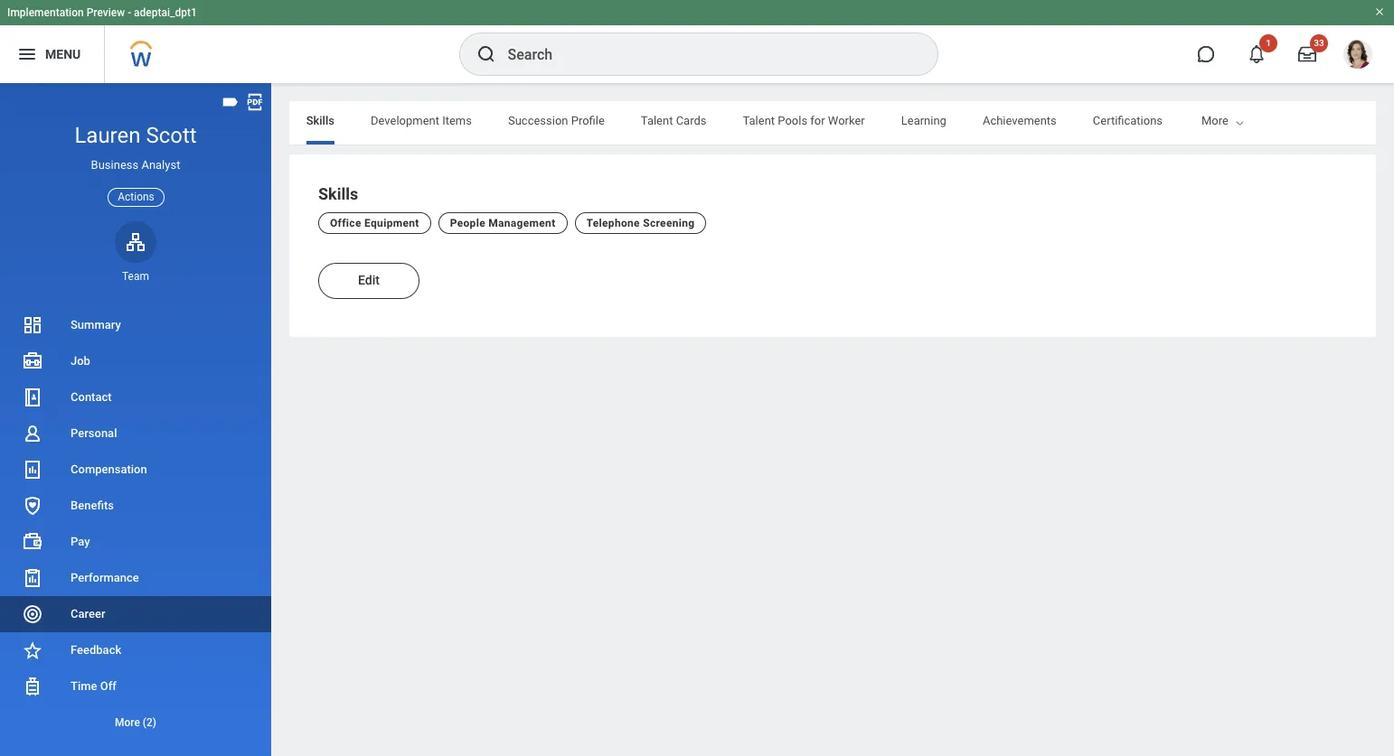 Task type: vqa. For each thing, say whether or not it's contained in the screenshot.
more
yes



Task type: locate. For each thing, give the bounding box(es) containing it.
people
[[450, 217, 486, 230]]

screening
[[643, 217, 695, 230]]

development items
[[371, 114, 472, 128]]

actions button
[[108, 188, 164, 207]]

lauren
[[75, 123, 141, 148]]

1 horizontal spatial talent
[[743, 114, 775, 128]]

skills left the development
[[306, 114, 335, 128]]

2 talent from the left
[[743, 114, 775, 128]]

0 horizontal spatial talent
[[641, 114, 673, 128]]

talent left cards
[[641, 114, 673, 128]]

benefits link
[[0, 488, 271, 524]]

more left (2)
[[115, 717, 140, 730]]

0 vertical spatial more
[[1202, 114, 1229, 128]]

people management
[[450, 217, 556, 230]]

talent cards
[[641, 114, 707, 128]]

1 talent from the left
[[641, 114, 673, 128]]

ins
[[1342, 114, 1358, 128]]

more (2)
[[115, 717, 156, 730]]

feedback
[[71, 644, 121, 657]]

certifications
[[1093, 114, 1163, 128]]

list
[[0, 307, 271, 742]]

more (2) button
[[0, 705, 271, 742]]

1 horizontal spatial more
[[1202, 114, 1229, 128]]

learning
[[901, 114, 947, 128]]

talent
[[641, 114, 673, 128], [743, 114, 775, 128]]

more left my
[[1202, 114, 1229, 128]]

compensation
[[71, 463, 147, 477]]

summary
[[71, 318, 121, 332]]

edit
[[358, 273, 380, 288]]

benefits
[[71, 499, 114, 513]]

skills
[[306, 114, 335, 128], [318, 184, 358, 203]]

(2)
[[143, 717, 156, 730]]

1 vertical spatial more
[[115, 717, 140, 730]]

performance
[[71, 572, 139, 585]]

menu banner
[[0, 0, 1394, 83]]

scott
[[146, 123, 197, 148]]

business analyst
[[91, 158, 180, 172]]

more
[[1202, 114, 1229, 128], [115, 717, 140, 730]]

skills up the office
[[318, 184, 358, 203]]

tab list
[[206, 101, 1358, 145]]

feedback image
[[22, 640, 43, 662]]

inbox large image
[[1299, 45, 1317, 63]]

0 horizontal spatial more
[[115, 717, 140, 730]]

office equipment
[[330, 217, 419, 230]]

compensation image
[[22, 459, 43, 481]]

menu button
[[0, 25, 104, 83]]

implementation preview -   adeptai_dpt1
[[7, 6, 197, 19]]

33 button
[[1288, 34, 1328, 74]]

actions
[[118, 190, 154, 203]]

more for more
[[1202, 114, 1229, 128]]

succession
[[508, 114, 568, 128]]

benefits image
[[22, 496, 43, 517]]

telephone screening
[[586, 217, 695, 230]]

talent left pools
[[743, 114, 775, 128]]

team lauren scott element
[[115, 269, 156, 284]]

career link
[[0, 597, 271, 633]]

feedback link
[[0, 633, 271, 669]]

tab list containing skills
[[206, 101, 1358, 145]]

telephone screening button
[[575, 213, 707, 234]]

33
[[1314, 38, 1325, 48]]

more inside more (2) dropdown button
[[115, 717, 140, 730]]

personal image
[[22, 423, 43, 445]]

profile
[[571, 114, 605, 128]]

talent for talent pools for worker
[[743, 114, 775, 128]]

career image
[[22, 604, 43, 626]]

justify image
[[16, 43, 38, 65]]

view printable version (pdf) image
[[245, 92, 265, 112]]

pay image
[[22, 532, 43, 553]]

office
[[330, 217, 361, 230]]

analyst
[[141, 158, 180, 172]]

pay
[[71, 535, 90, 549]]

job image
[[22, 351, 43, 373]]



Task type: describe. For each thing, give the bounding box(es) containing it.
-
[[128, 6, 131, 19]]

team
[[122, 270, 149, 283]]

summary image
[[22, 315, 43, 336]]

list containing summary
[[0, 307, 271, 742]]

my
[[1287, 114, 1303, 128]]

contact link
[[0, 380, 271, 416]]

business
[[91, 158, 139, 172]]

edit button
[[318, 263, 420, 299]]

more for more (2)
[[115, 717, 140, 730]]

tag image
[[221, 92, 241, 112]]

performance link
[[0, 561, 271, 597]]

talent for talent cards
[[641, 114, 673, 128]]

performance image
[[22, 568, 43, 590]]

lauren scott
[[75, 123, 197, 148]]

job link
[[0, 344, 271, 380]]

pools
[[778, 114, 808, 128]]

career
[[71, 608, 105, 621]]

management
[[489, 217, 556, 230]]

summary link
[[0, 307, 271, 344]]

office equipment button
[[318, 213, 431, 234]]

job
[[71, 354, 90, 368]]

cards
[[676, 114, 707, 128]]

for
[[811, 114, 825, 128]]

time off link
[[0, 669, 271, 705]]

time off
[[71, 680, 117, 694]]

menu
[[45, 47, 81, 61]]

view team image
[[125, 231, 147, 253]]

compensation link
[[0, 452, 271, 488]]

contact
[[71, 391, 112, 404]]

preview
[[87, 6, 125, 19]]

navigation pane region
[[0, 83, 271, 757]]

check-
[[1306, 114, 1342, 128]]

more (2) button
[[0, 713, 271, 734]]

people management button
[[438, 213, 567, 234]]

personal link
[[0, 416, 271, 452]]

time off image
[[22, 676, 43, 698]]

Search Workday  search field
[[508, 34, 900, 74]]

off
[[100, 680, 117, 694]]

implementation
[[7, 6, 84, 19]]

notifications large image
[[1248, 45, 1266, 63]]

1 button
[[1237, 34, 1278, 74]]

my check-ins
[[1287, 114, 1358, 128]]

1 vertical spatial skills
[[318, 184, 358, 203]]

1
[[1266, 38, 1271, 48]]

profile logan mcneil image
[[1344, 40, 1373, 72]]

adeptai_dpt1
[[134, 6, 197, 19]]

0 vertical spatial skills
[[306, 114, 335, 128]]

personal
[[71, 427, 117, 440]]

achievements
[[983, 114, 1057, 128]]

close environment banner image
[[1375, 6, 1385, 17]]

talent pools for worker
[[743, 114, 865, 128]]

pay link
[[0, 524, 271, 561]]

telephone
[[586, 217, 640, 230]]

items
[[442, 114, 472, 128]]

education
[[1199, 114, 1251, 128]]

worker
[[828, 114, 865, 128]]

search image
[[475, 43, 497, 65]]

time
[[71, 680, 97, 694]]

equipment
[[364, 217, 419, 230]]

contact image
[[22, 387, 43, 409]]

team link
[[115, 221, 156, 284]]

succession profile
[[508, 114, 605, 128]]

development
[[371, 114, 439, 128]]



